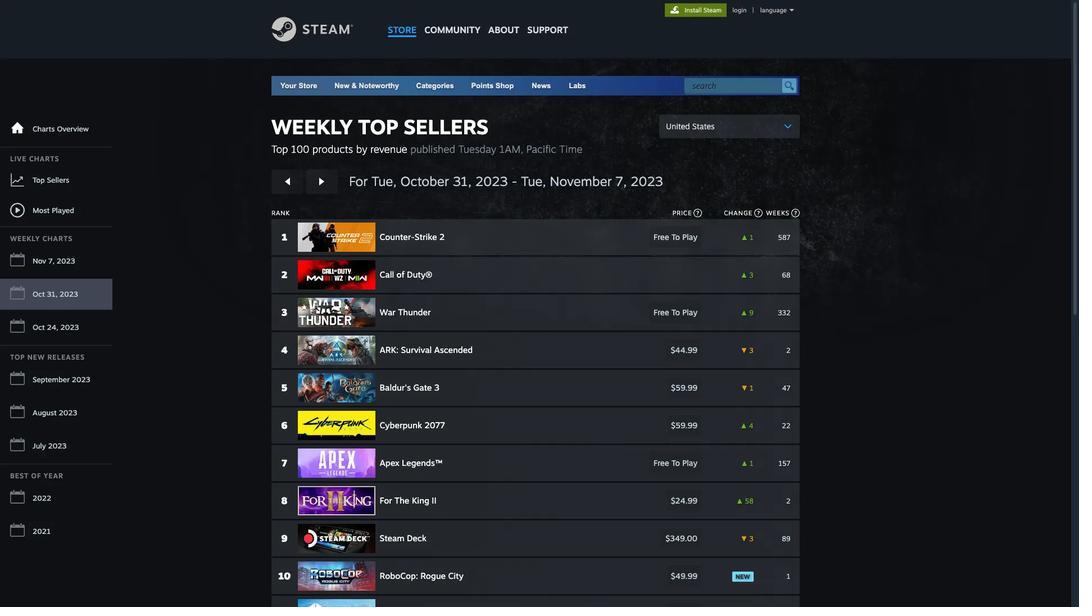 Task type: vqa. For each thing, say whether or not it's contained in the screenshot.
Play for Free!
no



Task type: locate. For each thing, give the bounding box(es) containing it.
9 up 10
[[282, 533, 288, 544]]

for the king ii
[[380, 495, 437, 506]]

7, right nov
[[48, 256, 55, 265]]

1 ▲ 1 from the top
[[742, 233, 754, 242]]

install steam link
[[665, 3, 727, 17]]

0 horizontal spatial for
[[349, 173, 368, 190]]

united states
[[666, 121, 715, 131]]

of for best
[[31, 472, 41, 480]]

news
[[532, 82, 551, 90]]

0 vertical spatial 7,
[[616, 173, 627, 190]]

7, right november
[[616, 173, 627, 190]]

▲ down ▲ 3
[[741, 308, 748, 317]]

apex
[[380, 458, 400, 468]]

community
[[425, 24, 481, 35]]

0 vertical spatial ▲ 1
[[742, 233, 754, 242]]

august 2023 link
[[0, 398, 112, 429]]

tuesday
[[459, 143, 497, 155]]

▲ left 58
[[737, 497, 744, 505]]

steam left the deck
[[380, 533, 405, 544]]

play for 3
[[683, 308, 698, 317]]

play up $24.99
[[683, 458, 698, 468]]

sellers
[[404, 114, 489, 139], [47, 175, 69, 184]]

▲ for 7
[[742, 459, 749, 468]]

0 vertical spatial free
[[654, 232, 670, 242]]

play down price
[[683, 232, 698, 242]]

top sellers
[[33, 175, 69, 184]]

3 to from the top
[[672, 458, 681, 468]]

▲ down the change
[[742, 233, 749, 242]]

free to play down price
[[654, 232, 698, 242]]

to up $44.99
[[672, 308, 681, 317]]

play for 1
[[683, 232, 698, 242]]

play for 7
[[683, 458, 698, 468]]

top up september 2023 link
[[10, 353, 25, 362]]

2 vertical spatial new
[[736, 573, 751, 581]]

1 vertical spatial play
[[683, 308, 698, 317]]

for down "by"
[[349, 173, 368, 190]]

new & noteworthy link
[[335, 82, 399, 90]]

free for 7
[[654, 458, 670, 468]]

top 100 products by revenue published tuesday 1am, pacific time
[[272, 143, 583, 155]]

weekly up 100
[[272, 114, 353, 139]]

september 2023
[[33, 375, 90, 384]]

1 left 47
[[750, 384, 754, 392]]

1 vertical spatial ▼
[[742, 384, 749, 392]]

of right call
[[397, 269, 405, 280]]

2 $59.99 from the top
[[672, 421, 698, 430]]

install
[[685, 6, 702, 14]]

▲ 1 for 7
[[742, 459, 754, 468]]

2 tue, from the left
[[521, 173, 546, 190]]

support
[[528, 24, 569, 35]]

1 vertical spatial for
[[380, 495, 393, 506]]

tue,
[[372, 173, 397, 190], [521, 173, 546, 190]]

deck
[[407, 533, 427, 544]]

1 to from the top
[[672, 232, 681, 242]]

to down price
[[672, 232, 681, 242]]

1 vertical spatial free
[[654, 308, 670, 317]]

ark: survival ascended link
[[298, 336, 623, 365]]

1 horizontal spatial for
[[380, 495, 393, 506]]

0 horizontal spatial 9
[[282, 533, 288, 544]]

▼ down the ▲ 9
[[741, 346, 748, 355]]

157
[[779, 459, 791, 468]]

2 inside counter-strike 2 link
[[440, 232, 445, 242]]

thunder
[[399, 307, 431, 318]]

cyberpunk
[[380, 420, 423, 431]]

language
[[761, 6, 787, 14]]

best of year
[[10, 472, 63, 480]]

about link
[[485, 0, 524, 38]]

1 vertical spatial oct
[[33, 323, 45, 332]]

survival
[[402, 345, 432, 355]]

top left 100
[[272, 143, 288, 155]]

labs
[[569, 82, 586, 90]]

$59.99 for 6
[[672, 421, 698, 430]]

top down live charts
[[33, 175, 45, 184]]

steam
[[704, 6, 722, 14], [380, 533, 405, 544]]

▼ 3 for 9
[[741, 535, 754, 543]]

1 free to play from the top
[[654, 232, 698, 242]]

november
[[550, 173, 612, 190]]

0 horizontal spatial 4
[[282, 344, 288, 356]]

0 vertical spatial to
[[672, 232, 681, 242]]

1 down 89
[[787, 572, 791, 581]]

▼ 3 down the ▲ 9
[[741, 346, 754, 355]]

▲ for 1
[[742, 233, 749, 242]]

1 left 157
[[750, 459, 754, 468]]

1 for 1
[[750, 233, 754, 242]]

played
[[52, 206, 74, 215]]

oct 31, 2023
[[33, 290, 78, 299]]

0 horizontal spatial of
[[31, 472, 41, 480]]

of right best
[[31, 472, 41, 480]]

apex legends™ link
[[298, 449, 623, 478]]

2 to from the top
[[672, 308, 681, 317]]

1 vertical spatial 9
[[282, 533, 288, 544]]

1 vertical spatial weekly
[[10, 234, 40, 243]]

for for for the king ii
[[380, 495, 393, 506]]

3 for 9
[[750, 535, 754, 543]]

weekly for weekly charts
[[10, 234, 40, 243]]

august 2023
[[33, 408, 77, 417]]

1 horizontal spatial of
[[397, 269, 405, 280]]

24,
[[47, 323, 58, 332]]

3 free from the top
[[654, 458, 670, 468]]

2 vertical spatial free
[[654, 458, 670, 468]]

play
[[683, 232, 698, 242], [683, 308, 698, 317], [683, 458, 698, 468]]

▲ 1 for 1
[[742, 233, 754, 242]]

4 left 22
[[750, 421, 754, 430]]

0 vertical spatial 9
[[750, 308, 754, 317]]

1 vertical spatial to
[[672, 308, 681, 317]]

2 free from the top
[[654, 308, 670, 317]]

free to play up $24.99
[[654, 458, 698, 468]]

9 left 332
[[750, 308, 754, 317]]

most played link
[[0, 196, 112, 224]]

▲ up the ▲ 9
[[741, 271, 748, 279]]

▼ down the ▲ 58
[[741, 535, 748, 543]]

play up $44.99
[[683, 308, 698, 317]]

▲ 1 left 157
[[742, 459, 754, 468]]

news link
[[523, 76, 560, 96]]

top new releases
[[10, 353, 85, 362]]

1 play from the top
[[683, 232, 698, 242]]

2 oct from the top
[[33, 323, 45, 332]]

sellers up most played link
[[47, 175, 69, 184]]

1 horizontal spatial weekly
[[272, 114, 353, 139]]

states
[[693, 121, 715, 131]]

september 2023 link
[[0, 364, 112, 395]]

0 vertical spatial steam
[[704, 6, 722, 14]]

1 vertical spatial $59.99
[[672, 421, 698, 430]]

1 horizontal spatial 31,
[[453, 173, 472, 190]]

of
[[397, 269, 405, 280], [31, 472, 41, 480]]

call of duty®
[[380, 269, 433, 280]]

weeks
[[767, 209, 790, 217]]

free
[[654, 232, 670, 242], [654, 308, 670, 317], [654, 458, 670, 468]]

2 ▼ 3 from the top
[[741, 535, 754, 543]]

top
[[358, 114, 398, 139], [272, 143, 288, 155], [33, 175, 45, 184], [10, 353, 25, 362]]

2022
[[33, 494, 51, 503]]

0 horizontal spatial new
[[27, 353, 45, 362]]

0 horizontal spatial 7,
[[48, 256, 55, 265]]

1 vertical spatial 4
[[750, 421, 754, 430]]

2 vertical spatial free to play
[[654, 458, 698, 468]]

587
[[779, 233, 791, 242]]

free for 3
[[654, 308, 670, 317]]

1 vertical spatial sellers
[[47, 175, 69, 184]]

charts left overview
[[33, 124, 55, 133]]

1 ▼ 3 from the top
[[741, 346, 754, 355]]

4 up 5
[[282, 344, 288, 356]]

▲ 1
[[742, 233, 754, 242], [742, 459, 754, 468]]

charts for nov
[[43, 234, 73, 243]]

3 free to play from the top
[[654, 458, 698, 468]]

2 horizontal spatial new
[[736, 573, 751, 581]]

for left the
[[380, 495, 393, 506]]

0 horizontal spatial steam
[[380, 533, 405, 544]]

0 vertical spatial weekly
[[272, 114, 353, 139]]

0 vertical spatial oct
[[33, 290, 45, 299]]

1 horizontal spatial steam
[[704, 6, 722, 14]]

2023
[[476, 173, 508, 190], [631, 173, 664, 190], [57, 256, 75, 265], [60, 290, 78, 299], [60, 323, 79, 332], [72, 375, 90, 384], [59, 408, 77, 417], [48, 441, 67, 450]]

install steam
[[685, 6, 722, 14]]

2 vertical spatial to
[[672, 458, 681, 468]]

2 vertical spatial charts
[[43, 234, 73, 243]]

31,
[[453, 173, 472, 190], [47, 290, 58, 299]]

free to play for 7
[[654, 458, 698, 468]]

store
[[388, 24, 417, 35]]

31, down tuesday
[[453, 173, 472, 190]]

charts up nov 7, 2023
[[43, 234, 73, 243]]

for inside for the king ii 'link'
[[380, 495, 393, 506]]

0 vertical spatial ▼ 3
[[741, 346, 754, 355]]

▼ for 5
[[742, 384, 749, 392]]

oct down nov
[[33, 290, 45, 299]]

0 vertical spatial 31,
[[453, 173, 472, 190]]

1 vertical spatial ▼ 3
[[741, 535, 754, 543]]

oct 24, 2023
[[33, 323, 79, 332]]

▼ 3 down 58
[[741, 535, 754, 543]]

0 vertical spatial ▼
[[741, 346, 748, 355]]

0 vertical spatial new
[[335, 82, 350, 90]]

31, down nov 7, 2023 link
[[47, 290, 58, 299]]

1 horizontal spatial 7,
[[616, 173, 627, 190]]

1
[[282, 231, 288, 243], [750, 233, 754, 242], [750, 384, 754, 392], [750, 459, 754, 468], [787, 572, 791, 581]]

0 horizontal spatial tue,
[[372, 173, 397, 190]]

1 down rank
[[282, 231, 288, 243]]

▼ for 4
[[741, 346, 748, 355]]

3 play from the top
[[683, 458, 698, 468]]

0 vertical spatial for
[[349, 173, 368, 190]]

1 $59.99 from the top
[[672, 383, 698, 393]]

▲ 1 down the change
[[742, 233, 754, 242]]

to for 7
[[672, 458, 681, 468]]

1 vertical spatial free to play
[[654, 308, 698, 317]]

0 horizontal spatial 31,
[[47, 290, 58, 299]]

king
[[412, 495, 430, 506]]

2 play from the top
[[683, 308, 698, 317]]

your store link
[[281, 82, 317, 90]]

1 vertical spatial charts
[[29, 155, 59, 163]]

1 free from the top
[[654, 232, 670, 242]]

$59.99
[[672, 383, 698, 393], [672, 421, 698, 430]]

oct left 24, at bottom
[[33, 323, 45, 332]]

1 oct from the top
[[33, 290, 45, 299]]

tue, down "revenue"
[[372, 173, 397, 190]]

for tue, october 31, 2023 - tue, november 7, 2023
[[349, 173, 664, 190]]

0 vertical spatial $59.99
[[672, 383, 698, 393]]

2 vertical spatial play
[[683, 458, 698, 468]]

1 vertical spatial ▲ 1
[[742, 459, 754, 468]]

robocop: rogue city
[[380, 571, 464, 581]]

war thunder link
[[298, 298, 623, 327]]

1 down the change
[[750, 233, 754, 242]]

top up "revenue"
[[358, 114, 398, 139]]

labs link
[[560, 76, 595, 96]]

july 2023 link
[[0, 431, 112, 462]]

most played
[[33, 206, 74, 215]]

charts up top sellers
[[29, 155, 59, 163]]

steam right install
[[704, 6, 722, 14]]

categories
[[416, 82, 454, 90]]

charts overview
[[33, 124, 89, 133]]

tue, right -
[[521, 173, 546, 190]]

▲ down the ▼ 1
[[741, 421, 748, 430]]

4
[[282, 344, 288, 356], [750, 421, 754, 430]]

0 vertical spatial play
[[683, 232, 698, 242]]

weekly up nov
[[10, 234, 40, 243]]

charts for top
[[29, 155, 59, 163]]

2 ▲ 1 from the top
[[742, 459, 754, 468]]

0 vertical spatial of
[[397, 269, 405, 280]]

▼ 3 for 4
[[741, 346, 754, 355]]

oct 24, 2023 link
[[0, 312, 112, 343]]

to for 1
[[672, 232, 681, 242]]

3 inside baldur's gate 3 link
[[435, 382, 440, 393]]

1 vertical spatial 7,
[[48, 256, 55, 265]]

weekly
[[272, 114, 353, 139], [10, 234, 40, 243]]

rogue
[[421, 571, 446, 581]]

1 horizontal spatial new
[[335, 82, 350, 90]]

1 horizontal spatial sellers
[[404, 114, 489, 139]]

oct
[[33, 290, 45, 299], [33, 323, 45, 332]]

to up $24.99
[[672, 458, 681, 468]]

▼ up ▲ 4
[[742, 384, 749, 392]]

0 vertical spatial free to play
[[654, 232, 698, 242]]

login
[[733, 6, 747, 14]]

2 vertical spatial ▼
[[741, 535, 748, 543]]

1 vertical spatial of
[[31, 472, 41, 480]]

2 free to play from the top
[[654, 308, 698, 317]]

8
[[282, 495, 288, 507]]

1 horizontal spatial tue,
[[521, 173, 546, 190]]

of for call
[[397, 269, 405, 280]]

▲ up the ▲ 58
[[742, 459, 749, 468]]

sellers up "published"
[[404, 114, 489, 139]]

3 for 2
[[750, 271, 754, 279]]

▼ 1
[[742, 384, 754, 392]]

oct for oct 31, 2023
[[33, 290, 45, 299]]

0 horizontal spatial weekly
[[10, 234, 40, 243]]

free to play up $44.99
[[654, 308, 698, 317]]

baldur's gate 3 link
[[298, 373, 623, 403]]

1 horizontal spatial 4
[[750, 421, 754, 430]]

your
[[281, 82, 297, 90]]



Task type: describe. For each thing, give the bounding box(es) containing it.
live
[[10, 155, 27, 163]]

1am,
[[500, 143, 524, 155]]

top for sellers
[[33, 175, 45, 184]]

legends™
[[402, 458, 443, 468]]

2021 link
[[0, 516, 112, 547]]

top sellers link
[[0, 166, 112, 194]]

0 vertical spatial sellers
[[404, 114, 489, 139]]

10
[[278, 570, 291, 582]]

1 tue, from the left
[[372, 173, 397, 190]]

october
[[401, 173, 449, 190]]

332
[[779, 308, 791, 317]]

baldur's gate 3
[[380, 382, 440, 393]]

support link
[[524, 0, 572, 38]]

ascended
[[435, 345, 473, 355]]

call
[[380, 269, 395, 280]]

counter-
[[380, 232, 415, 242]]

september
[[33, 375, 70, 384]]

your store
[[281, 82, 317, 90]]

july 2023
[[33, 441, 67, 450]]

points
[[471, 82, 494, 90]]

war
[[380, 307, 396, 318]]

22
[[783, 421, 791, 430]]

top for 100
[[272, 143, 288, 155]]

august
[[33, 408, 57, 417]]

0 vertical spatial 4
[[282, 344, 288, 356]]

free to play for 1
[[654, 232, 698, 242]]

oct for oct 24, 2023
[[33, 323, 45, 332]]

47
[[783, 384, 791, 392]]

0 horizontal spatial sellers
[[47, 175, 69, 184]]

weekly for weekly top sellers
[[272, 114, 353, 139]]

search text field
[[693, 79, 780, 93]]

overview
[[57, 124, 89, 133]]

cyberpunk 2077 link
[[298, 411, 623, 440]]

war thunder
[[380, 307, 431, 318]]

change
[[724, 209, 753, 217]]

-
[[512, 173, 518, 190]]

58
[[746, 497, 754, 505]]

1 vertical spatial new
[[27, 353, 45, 362]]

shop
[[496, 82, 514, 90]]

68
[[783, 271, 791, 279]]

$44.99
[[671, 345, 698, 355]]

community link
[[421, 0, 485, 41]]

free to play for 3
[[654, 308, 698, 317]]

price
[[673, 209, 692, 217]]

robocop: rogue city link
[[298, 562, 623, 591]]

duty®
[[407, 269, 433, 280]]

1 horizontal spatial 9
[[750, 308, 754, 317]]

$49.99
[[672, 571, 698, 581]]

call of duty® link
[[298, 260, 623, 290]]

for the king ii link
[[298, 486, 623, 516]]

revenue
[[371, 143, 408, 155]]

to for 3
[[672, 308, 681, 317]]

points shop
[[471, 82, 514, 90]]

2021
[[33, 527, 51, 536]]

counter-strike 2
[[380, 232, 445, 242]]

for for for tue, october 31, 2023 - tue, november 7, 2023
[[349, 173, 368, 190]]

united
[[666, 121, 690, 131]]

best
[[10, 472, 29, 480]]

cyberpunk 2077
[[380, 420, 446, 431]]

0 vertical spatial charts
[[33, 124, 55, 133]]

noteworthy
[[359, 82, 399, 90]]

▲ 58
[[737, 497, 754, 505]]

weekly top sellers
[[272, 114, 489, 139]]

new for new & noteworthy
[[335, 82, 350, 90]]

new & noteworthy
[[335, 82, 399, 90]]

▲ for 8
[[737, 497, 744, 505]]

1 vertical spatial steam
[[380, 533, 405, 544]]

|
[[753, 6, 754, 14]]

1 for 7
[[750, 459, 754, 468]]

ii
[[432, 495, 437, 506]]

▲ for 2
[[741, 271, 748, 279]]

7
[[282, 457, 288, 469]]

login link
[[731, 6, 749, 14]]

3 for 4
[[750, 346, 754, 355]]

100
[[291, 143, 310, 155]]

ark:
[[380, 345, 399, 355]]

steam deck link
[[298, 524, 623, 553]]

time
[[560, 143, 583, 155]]

weekly charts
[[10, 234, 73, 243]]

ark: survival ascended
[[380, 345, 473, 355]]

1 for 5
[[750, 384, 754, 392]]

charts overview link
[[0, 114, 112, 145]]

july
[[33, 441, 46, 450]]

top for new
[[10, 353, 25, 362]]

free for 1
[[654, 232, 670, 242]]

points shop link
[[462, 76, 523, 96]]

releases
[[47, 353, 85, 362]]

1 vertical spatial 31,
[[47, 290, 58, 299]]

$59.99 for 5
[[672, 383, 698, 393]]

login | language
[[733, 6, 787, 14]]

store
[[299, 82, 317, 90]]

new for new
[[736, 573, 751, 581]]

▲ for 3
[[741, 308, 748, 317]]

published
[[411, 143, 456, 155]]

products
[[313, 143, 353, 155]]

year
[[44, 472, 63, 480]]

▼ for 9
[[741, 535, 748, 543]]

live charts
[[10, 155, 59, 163]]

$349.00
[[666, 534, 698, 543]]

store link
[[384, 0, 421, 41]]

▲ 9
[[741, 308, 754, 317]]

the
[[395, 495, 410, 506]]

▲ for 6
[[741, 421, 748, 430]]



